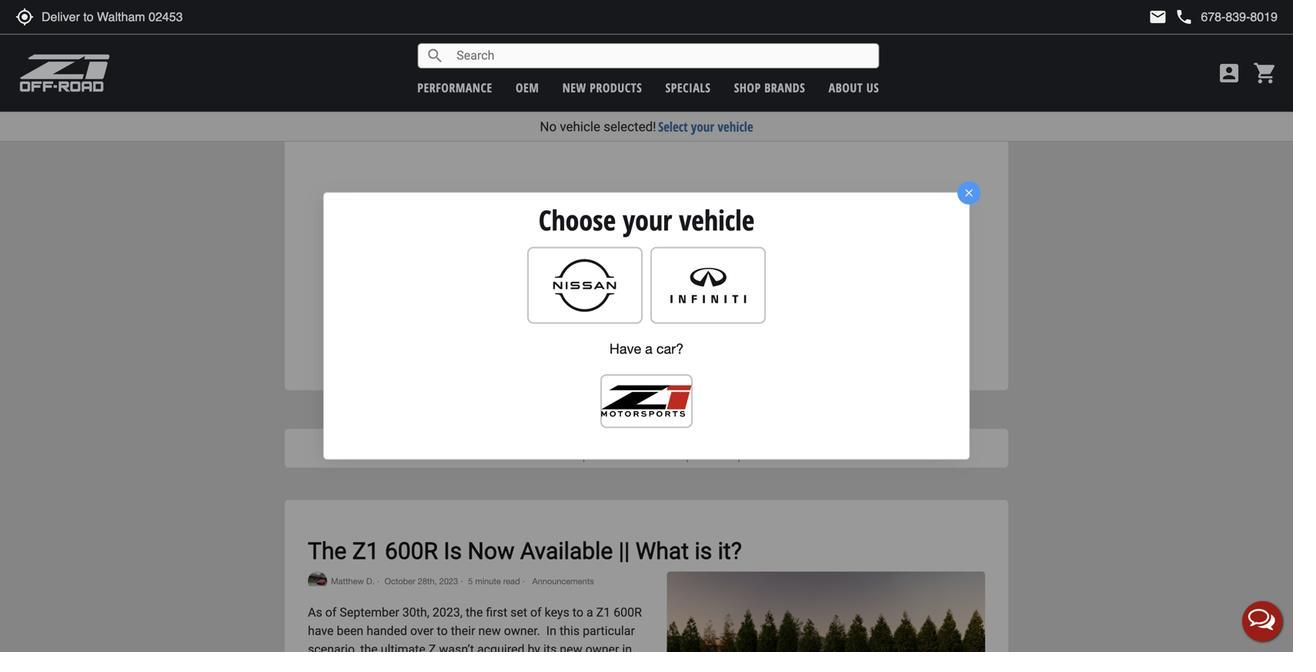 Task type: vqa. For each thing, say whether or not it's contained in the screenshot.
right 600R
yes



Task type: describe. For each thing, give the bounding box(es) containing it.
specials link
[[666, 79, 711, 96]]

infinti logo image
[[660, 255, 757, 316]]

particular
[[583, 624, 635, 638]]

as
[[308, 605, 322, 620]]

the z1 600r is now available || what is it?
[[308, 538, 742, 565]]

it?
[[718, 538, 742, 565]]

oem link
[[516, 79, 539, 96]]

been
[[337, 624, 364, 638]]

0 horizontal spatial z1
[[352, 538, 379, 565]]

what
[[636, 538, 689, 565]]

vehicle down shop
[[718, 118, 754, 136]]

choose
[[539, 201, 616, 239]]

shop brands
[[734, 79, 806, 96]]

0 horizontal spatial z1 motorsports logo image
[[19, 54, 111, 92]]

z
[[429, 642, 436, 652]]

1 vertical spatial new
[[478, 624, 501, 638]]

have
[[610, 341, 641, 357]]

0 vertical spatial new
[[563, 79, 586, 96]]

about us link
[[829, 79, 879, 96]]

oem
[[516, 79, 539, 96]]

about
[[829, 79, 863, 96]]

matthew d. image
[[308, 572, 327, 586]]

first
[[486, 605, 508, 620]]

shop
[[734, 79, 761, 96]]

now
[[468, 538, 515, 565]]

2023,
[[433, 605, 463, 620]]

no vehicle selected! select your vehicle
[[540, 118, 754, 136]]

selected!
[[604, 119, 656, 134]]

us
[[867, 79, 879, 96]]

their
[[451, 624, 475, 638]]

the z1 600r is now available || what is it? link
[[308, 538, 742, 565]]

by
[[528, 642, 541, 652]]

1 of from the left
[[325, 605, 337, 620]]

z1 inside the as of september 30th, 2023, the first set of keys to a z1 600r have been handed over to their new owner.  in this particular scenario, the ultimate z wasn't acquired by its new owner
[[596, 605, 611, 620]]

performance
[[418, 79, 493, 96]]

mail
[[1149, 8, 1168, 26]]

set
[[511, 605, 527, 620]]

car?
[[657, 341, 684, 357]]

Search search field
[[444, 44, 879, 68]]

account_box link
[[1213, 61, 1246, 85]]

this
[[560, 624, 580, 638]]

no
[[540, 119, 557, 134]]



Task type: locate. For each thing, give the bounding box(es) containing it.
0 horizontal spatial 600r
[[385, 538, 438, 565]]

1 vertical spatial 600r
[[614, 605, 642, 620]]

z1 motorsports logo image down have a car?
[[601, 385, 693, 418]]

1 horizontal spatial the
[[466, 605, 483, 620]]

600r
[[385, 538, 438, 565], [614, 605, 642, 620]]

over
[[410, 624, 434, 638]]

1 horizontal spatial your
[[691, 118, 715, 136]]

new products
[[563, 79, 642, 96]]

the
[[466, 605, 483, 620], [360, 642, 378, 652]]

the up their
[[466, 605, 483, 620]]

0 horizontal spatial a
[[587, 605, 593, 620]]

0 vertical spatial a
[[645, 341, 653, 357]]

select
[[658, 118, 688, 136]]

600r inside the as of september 30th, 2023, the first set of keys to a z1 600r have been handed over to their new owner.  in this particular scenario, the ultimate z wasn't acquired by its new owner
[[614, 605, 642, 620]]

1 vertical spatial a
[[587, 605, 593, 620]]

acquired
[[477, 642, 525, 652]]

1 vertical spatial z1 motorsports logo image
[[601, 385, 693, 418]]

search
[[426, 47, 444, 65]]

a left car?
[[645, 341, 653, 357]]

have a car?
[[610, 341, 684, 357]]

1 horizontal spatial a
[[645, 341, 653, 357]]

1 vertical spatial z1
[[596, 605, 611, 620]]

products
[[590, 79, 642, 96]]

1 horizontal spatial of
[[531, 605, 542, 620]]

600r left is
[[385, 538, 438, 565]]

new
[[563, 79, 586, 96], [478, 624, 501, 638], [560, 642, 583, 652]]

select your vehicle link
[[658, 118, 754, 136]]

1 vertical spatial to
[[437, 624, 448, 638]]

your
[[691, 118, 715, 136], [623, 201, 672, 239]]

1 vertical spatial your
[[623, 201, 672, 239]]

new down this
[[560, 642, 583, 652]]

about us
[[829, 79, 879, 96]]

z1 up 'particular' at the left
[[596, 605, 611, 620]]

of
[[325, 605, 337, 620], [531, 605, 542, 620]]

a inside the as of september 30th, 2023, the first set of keys to a z1 600r have been handed over to their new owner.  in this particular scenario, the ultimate z wasn't acquired by its new owner
[[587, 605, 593, 620]]

performance link
[[418, 79, 493, 96]]

to
[[573, 605, 584, 620], [437, 624, 448, 638]]

0 horizontal spatial the
[[360, 642, 378, 652]]

1 vertical spatial the
[[360, 642, 378, 652]]

vehicle
[[718, 118, 754, 136], [560, 119, 601, 134], [679, 201, 755, 239]]

2 of from the left
[[531, 605, 542, 620]]

0 horizontal spatial to
[[437, 624, 448, 638]]

1 horizontal spatial z1 motorsports logo image
[[601, 385, 693, 418]]

is
[[695, 538, 712, 565]]

specials
[[666, 79, 711, 96]]

september
[[340, 605, 399, 620]]

account_box
[[1217, 61, 1242, 85]]

to down 2023,
[[437, 624, 448, 638]]

600r up 'particular' at the left
[[614, 605, 642, 620]]

a
[[645, 341, 653, 357], [587, 605, 593, 620]]

brands
[[765, 79, 806, 96]]

30th,
[[403, 605, 430, 620]]

in
[[547, 624, 557, 638]]

0 vertical spatial 600r
[[385, 538, 438, 565]]

of right as
[[325, 605, 337, 620]]

||
[[619, 538, 630, 565]]

owner
[[586, 642, 619, 652]]

mail phone
[[1149, 8, 1194, 26]]

1 horizontal spatial to
[[573, 605, 584, 620]]

your right choose
[[623, 201, 672, 239]]

to up this
[[573, 605, 584, 620]]

scenario,
[[308, 642, 357, 652]]

mail link
[[1149, 8, 1168, 26]]

ultimate
[[381, 642, 426, 652]]

the down handed at the bottom left of page
[[360, 642, 378, 652]]

0 vertical spatial to
[[573, 605, 584, 620]]

shop brands link
[[734, 79, 806, 96]]

z1 motorsports logo image down my_location
[[19, 54, 111, 92]]

1 horizontal spatial 600r
[[614, 605, 642, 620]]

the
[[308, 538, 347, 565]]

0 vertical spatial z1 motorsports logo image
[[19, 54, 111, 92]]

1 horizontal spatial z1
[[596, 605, 611, 620]]

z1 right the
[[352, 538, 379, 565]]

shopping_cart link
[[1250, 61, 1278, 85]]

z1 motorsports logo image
[[19, 54, 111, 92], [601, 385, 693, 418]]

of right set
[[531, 605, 542, 620]]

is
[[444, 538, 462, 565]]

0 horizontal spatial your
[[623, 201, 672, 239]]

my_location
[[15, 8, 34, 26]]

vehicle inside no vehicle selected! select your vehicle
[[560, 119, 601, 134]]

have
[[308, 624, 334, 638]]

your right the select
[[691, 118, 715, 136]]

as of september 30th, 2023, the first set of keys to a z1 600r have been handed over to their new owner.  in this particular scenario, the ultimate z wasn't acquired by its new owner 
[[308, 605, 642, 652]]

z1
[[352, 538, 379, 565], [596, 605, 611, 620]]

wasn't
[[439, 642, 474, 652]]

vehicle right no
[[560, 119, 601, 134]]

its
[[544, 642, 557, 652]]

2 vertical spatial new
[[560, 642, 583, 652]]

handed
[[367, 624, 407, 638]]

nissan logo image
[[537, 255, 634, 316]]

0 vertical spatial your
[[691, 118, 715, 136]]

keys
[[545, 605, 570, 620]]

0 vertical spatial the
[[466, 605, 483, 620]]

new products link
[[563, 79, 642, 96]]

phone
[[1175, 8, 1194, 26]]

choose your vehicle
[[539, 201, 755, 239]]

phone link
[[1175, 8, 1278, 26]]

0 horizontal spatial of
[[325, 605, 337, 620]]

0 vertical spatial z1
[[352, 538, 379, 565]]

vehicle up infinti logo
[[679, 201, 755, 239]]

a up 'particular' at the left
[[587, 605, 593, 620]]

available
[[520, 538, 613, 565]]

new left products on the left of the page
[[563, 79, 586, 96]]

shopping_cart
[[1253, 61, 1278, 85]]

new up acquired
[[478, 624, 501, 638]]



